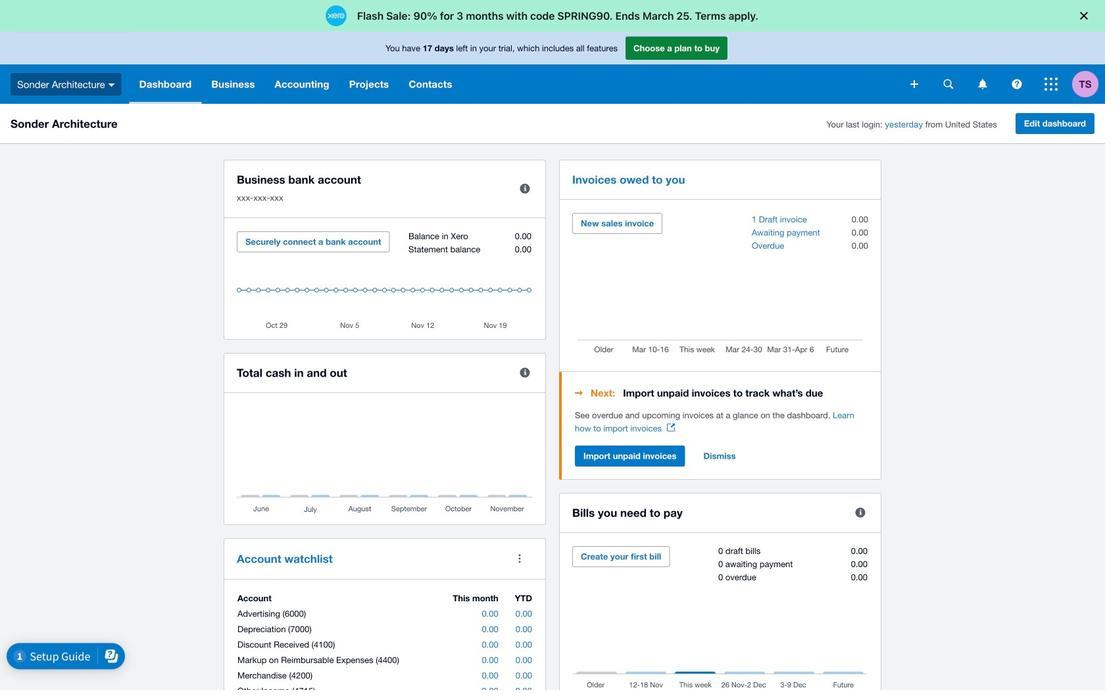 Task type: describe. For each thing, give the bounding box(es) containing it.
empty state widget for the total cash in and out feature, displaying a column graph summarising bank transaction data as total money in versus total money out across all connected bank accounts, enabling a visual comparison of the two amounts. image
[[237, 407, 533, 515]]

empty state bank feed widget with a tooltip explaining the feature. includes a 'securely connect a bank account' button and a data-less flat line graph marking four weekly dates, indicating future account balance tracking. image
[[237, 232, 533, 330]]

empty state of the bills widget with a 'create your first bill' button and an unpopulated column graph. image
[[572, 547, 868, 691]]

opens in a new tab image
[[667, 424, 675, 432]]



Task type: vqa. For each thing, say whether or not it's contained in the screenshot.
opens in a new tab icon
yes



Task type: locate. For each thing, give the bounding box(es) containing it.
panel body document
[[575, 409, 868, 436], [575, 409, 868, 436]]

heading
[[575, 386, 868, 401]]

dialog
[[0, 0, 1105, 32]]

svg image
[[944, 79, 954, 89], [108, 83, 115, 87]]

1 horizontal spatial svg image
[[944, 79, 954, 89]]

svg image
[[1045, 78, 1058, 91], [979, 79, 987, 89], [1012, 79, 1022, 89], [910, 80, 918, 88]]

accounts watchlist options image
[[507, 546, 533, 572]]

0 horizontal spatial svg image
[[108, 83, 115, 87]]

banner
[[0, 32, 1105, 104]]



